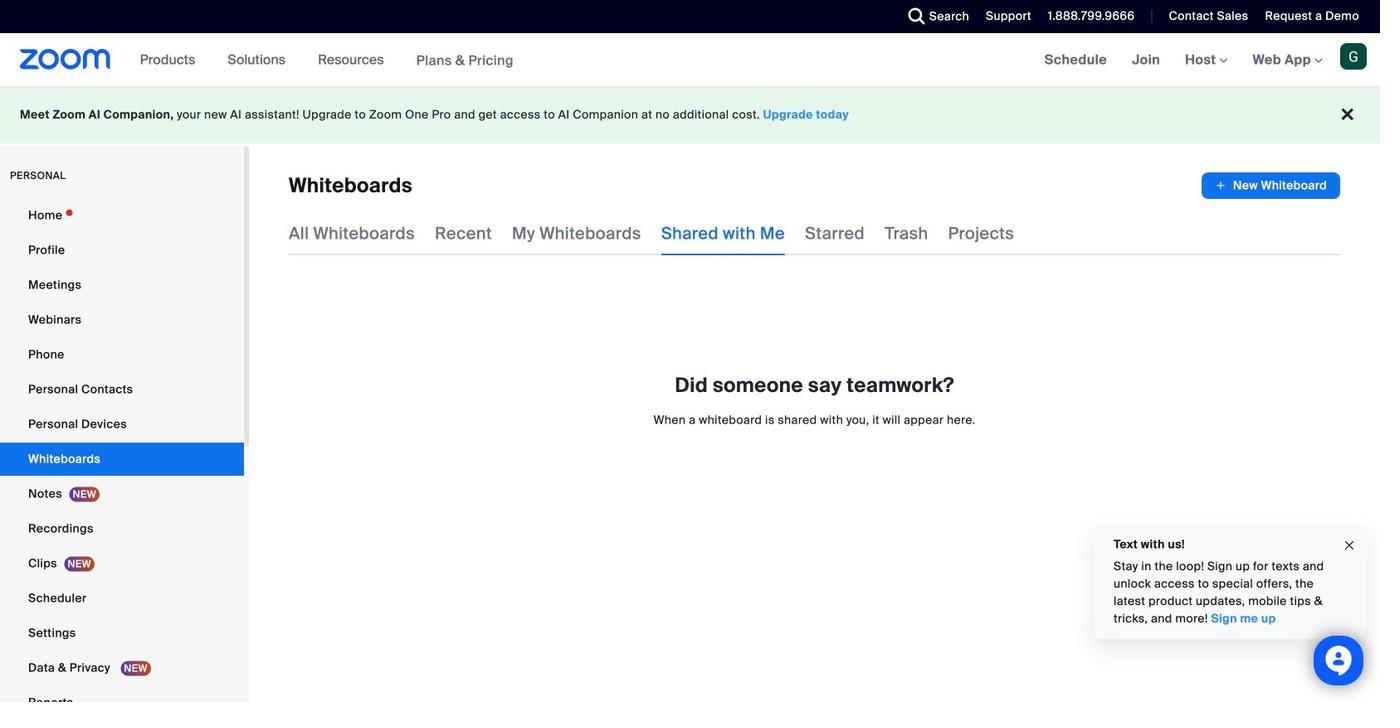 Task type: describe. For each thing, give the bounding box(es) containing it.
meetings navigation
[[1032, 33, 1380, 88]]

close image
[[1343, 537, 1356, 556]]

profile picture image
[[1340, 43, 1367, 70]]

add image
[[1215, 178, 1226, 194]]

product information navigation
[[127, 33, 526, 88]]



Task type: vqa. For each thing, say whether or not it's contained in the screenshot.
banner
yes



Task type: locate. For each thing, give the bounding box(es) containing it.
personal menu menu
[[0, 199, 244, 703]]

footer
[[0, 86, 1380, 144]]

application
[[1202, 173, 1340, 199]]

zoom logo image
[[20, 49, 111, 70]]

banner
[[0, 33, 1380, 88]]

tabs of all whiteboard page tab list
[[289, 212, 1014, 256]]



